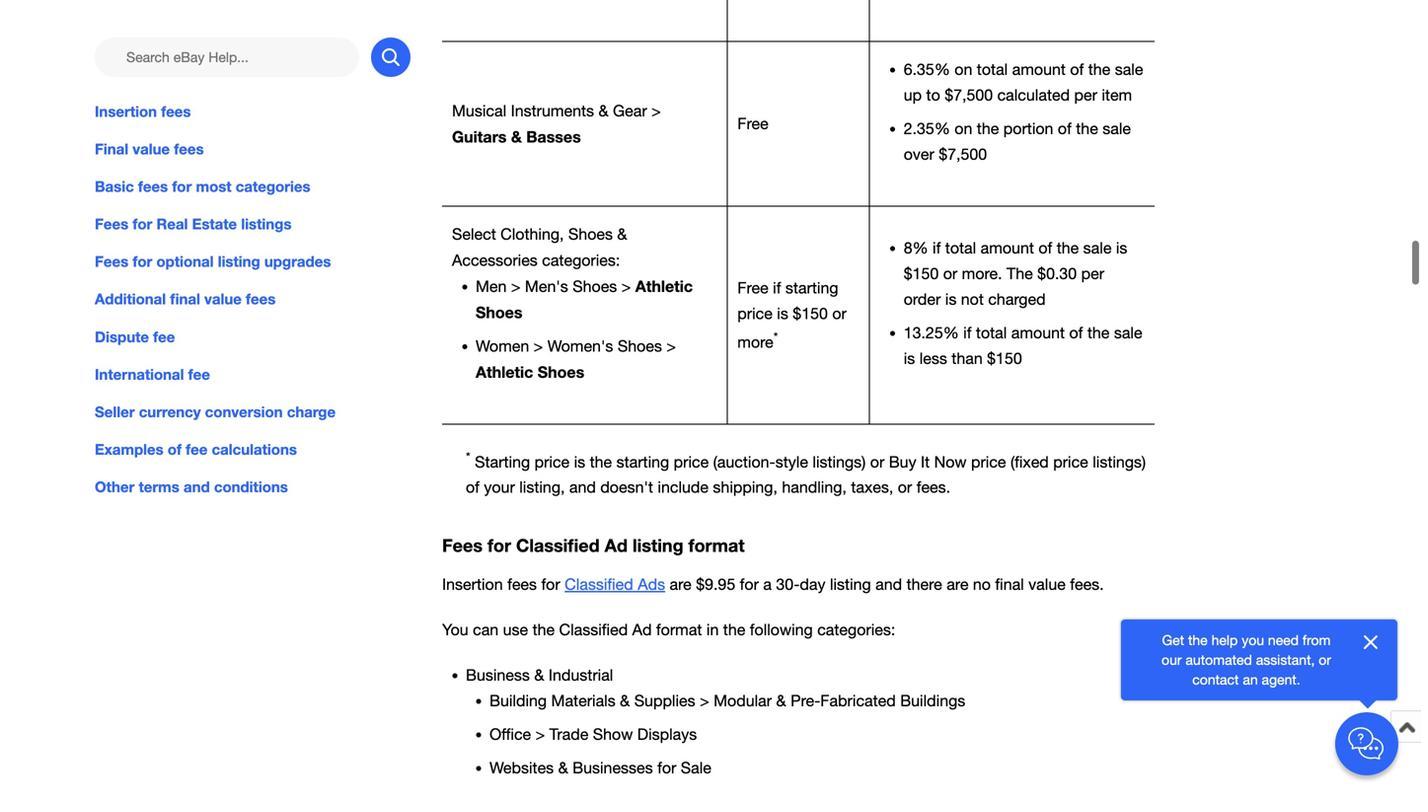 Task type: locate. For each thing, give the bounding box(es) containing it.
30-
[[776, 575, 800, 593]]

format up $9.95
[[688, 535, 745, 556]]

1 horizontal spatial final
[[995, 575, 1024, 593]]

ad down ads
[[632, 621, 652, 639]]

amount
[[1012, 60, 1066, 79], [981, 239, 1034, 257], [1011, 324, 1065, 342]]

> right women
[[534, 337, 543, 355]]

of inside 2.35% on the portion of the sale over $7,500
[[1058, 120, 1072, 138]]

per left item
[[1074, 86, 1097, 104]]

ad
[[605, 535, 628, 556], [632, 621, 652, 639]]

classified down fees for classified ad listing format on the bottom of page
[[565, 575, 633, 593]]

0 vertical spatial $150
[[904, 265, 939, 283]]

2 on from the top
[[955, 120, 972, 138]]

> right men's
[[621, 277, 631, 295]]

sale inside the 8% if total amount of the sale is $150 or more. the $0.30 per order is not charged
[[1083, 239, 1112, 257]]

optional
[[156, 253, 214, 271]]

1 horizontal spatial if
[[933, 239, 941, 257]]

0 vertical spatial total
[[977, 60, 1008, 79]]

6.35% on total amount of the sale up to $7,500 calculated per item
[[904, 60, 1143, 104]]

$150 inside free if starting price is $150 or more
[[793, 305, 828, 323]]

are right ads
[[670, 575, 692, 593]]

> right the gear
[[651, 102, 661, 120]]

1 horizontal spatial $150
[[904, 265, 939, 283]]

1 horizontal spatial are
[[947, 575, 969, 593]]

& up "show"
[[620, 692, 630, 710]]

price up listing,
[[534, 453, 570, 471]]

$7,500 right to
[[945, 86, 993, 104]]

2 vertical spatial if
[[963, 324, 972, 342]]

price inside free if starting price is $150 or more
[[737, 305, 773, 323]]

(fixed
[[1011, 453, 1049, 471]]

> left modular
[[700, 692, 709, 710]]

2.35%
[[904, 120, 950, 138]]

show
[[593, 725, 633, 744]]

of inside * starting price is the starting price (auction-style listings) or buy it now price (fixed price listings) of your listing, and doesn't include shipping, handling, taxes, or fees.
[[466, 478, 480, 497]]

1 vertical spatial per
[[1081, 265, 1104, 283]]

classified down listing,
[[516, 535, 600, 556]]

2 horizontal spatial value
[[1028, 575, 1066, 593]]

1 vertical spatial *
[[466, 449, 470, 465]]

1 vertical spatial if
[[773, 279, 781, 297]]

from
[[1303, 632, 1331, 648]]

insertion fees link
[[95, 101, 411, 122]]

listings) up handling,
[[813, 453, 866, 471]]

per right $0.30
[[1081, 265, 1104, 283]]

free for free if starting price is $150 or more
[[737, 279, 768, 297]]

0 vertical spatial if
[[933, 239, 941, 257]]

total inside the 13.25% if total amount of the sale is less than $150
[[976, 324, 1007, 342]]

0 vertical spatial athletic
[[635, 277, 693, 295]]

total for calculated
[[977, 60, 1008, 79]]

guitars
[[452, 127, 507, 146]]

sale
[[681, 759, 711, 777]]

format left in at the bottom of the page
[[656, 621, 702, 639]]

seller currency conversion charge
[[95, 403, 336, 421]]

1 vertical spatial fees.
[[1070, 575, 1104, 593]]

of up $0.30
[[1038, 239, 1052, 257]]

buildings
[[900, 692, 965, 710]]

than
[[952, 349, 983, 368]]

total inside the 8% if total amount of the sale is $150 or more. the $0.30 per order is not charged
[[945, 239, 976, 257]]

of inside 6.35% on total amount of the sale up to $7,500 calculated per item
[[1070, 60, 1084, 79]]

1 vertical spatial listing
[[633, 535, 683, 556]]

categories: inside select clothing, shoes & accessories categories:
[[542, 251, 620, 269]]

if inside the 8% if total amount of the sale is $150 or more. the $0.30 per order is not charged
[[933, 239, 941, 257]]

and down examples of fee calculations
[[184, 478, 210, 496]]

1 horizontal spatial starting
[[785, 279, 838, 297]]

fees down final value fees
[[138, 178, 168, 195]]

shoes right clothing,
[[568, 225, 613, 243]]

1 on from the top
[[955, 60, 972, 79]]

the inside 6.35% on total amount of the sale up to $7,500 calculated per item
[[1088, 60, 1110, 79]]

total up calculated
[[977, 60, 1008, 79]]

2 horizontal spatial listing
[[830, 575, 871, 593]]

the inside * starting price is the starting price (auction-style listings) or buy it now price (fixed price listings) of your listing, and doesn't include shipping, handling, taxes, or fees.
[[590, 453, 612, 471]]

total for $150
[[976, 324, 1007, 342]]

are left no at the right of page
[[947, 575, 969, 593]]

0 vertical spatial amount
[[1012, 60, 1066, 79]]

following
[[750, 621, 813, 639]]

0 horizontal spatial categories:
[[542, 251, 620, 269]]

insertion up the can
[[442, 575, 503, 593]]

fees for insertion fees for classified ads are $9.95 for a 30-day listing and there are no final value fees.
[[507, 575, 537, 593]]

amount inside the 13.25% if total amount of the sale is less than $150
[[1011, 324, 1065, 342]]

0 vertical spatial starting
[[785, 279, 838, 297]]

insertion up final
[[95, 103, 157, 120]]

and
[[184, 478, 210, 496], [569, 478, 596, 497], [876, 575, 902, 593]]

of for 6.35% on total amount of the sale up to $7,500 calculated per item
[[1070, 60, 1084, 79]]

total inside 6.35% on total amount of the sale up to $7,500 calculated per item
[[977, 60, 1008, 79]]

1 vertical spatial classified
[[565, 575, 633, 593]]

0 horizontal spatial final
[[170, 290, 200, 308]]

1 vertical spatial athletic
[[476, 363, 533, 381]]

starting inside free if starting price is $150 or more
[[785, 279, 838, 297]]

1 horizontal spatial *
[[773, 330, 778, 345]]

& right guitars
[[511, 127, 522, 146]]

of inside the 13.25% if total amount of the sale is less than $150
[[1069, 324, 1083, 342]]

of up 2.35% on the portion of the sale over $7,500
[[1070, 60, 1084, 79]]

free inside free if starting price is $150 or more
[[737, 279, 768, 297]]

1 vertical spatial $7,500
[[939, 145, 987, 164]]

sale for 2.35% on the portion of the sale over $7,500
[[1103, 120, 1131, 138]]

amount up the
[[981, 239, 1034, 257]]

listing right the day
[[830, 575, 871, 593]]

get
[[1162, 632, 1184, 648]]

0 vertical spatial classified
[[516, 535, 600, 556]]

$0.30
[[1037, 265, 1077, 283]]

if inside the 13.25% if total amount of the sale is less than $150
[[963, 324, 972, 342]]

final inside additional final value fees link
[[170, 290, 200, 308]]

fees for insertion fees
[[161, 103, 191, 120]]

our
[[1162, 652, 1182, 668]]

0 vertical spatial listing
[[218, 253, 260, 271]]

listing up ads
[[633, 535, 683, 556]]

0 vertical spatial per
[[1074, 86, 1097, 104]]

0 horizontal spatial listing
[[218, 253, 260, 271]]

fee inside 'link'
[[188, 365, 210, 383]]

and right listing,
[[569, 478, 596, 497]]

of down $0.30
[[1069, 324, 1083, 342]]

2 vertical spatial $150
[[987, 349, 1022, 368]]

& left the gear
[[599, 102, 608, 120]]

item
[[1102, 86, 1132, 104]]

athletic inside athletic shoes
[[635, 277, 693, 295]]

0 vertical spatial *
[[773, 330, 778, 345]]

1 vertical spatial free
[[737, 279, 768, 297]]

and left the "there"
[[876, 575, 902, 593]]

starting
[[475, 453, 530, 471]]

value right no at the right of page
[[1028, 575, 1066, 593]]

most
[[196, 178, 231, 195]]

amount inside the 8% if total amount of the sale is $150 or more. the $0.30 per order is not charged
[[981, 239, 1034, 257]]

0 vertical spatial categories:
[[542, 251, 620, 269]]

classified up industrial
[[559, 621, 628, 639]]

not
[[961, 290, 984, 308]]

2 horizontal spatial $150
[[987, 349, 1022, 368]]

$150
[[904, 265, 939, 283], [793, 305, 828, 323], [987, 349, 1022, 368]]

price
[[737, 305, 773, 323], [534, 453, 570, 471], [674, 453, 709, 471], [971, 453, 1006, 471], [1053, 453, 1088, 471]]

shoes down men
[[476, 303, 522, 322]]

1 vertical spatial on
[[955, 120, 972, 138]]

or down the "buy"
[[898, 478, 912, 497]]

on right 2.35%
[[955, 120, 972, 138]]

or down from
[[1319, 652, 1331, 668]]

0 horizontal spatial athletic
[[476, 363, 533, 381]]

1 vertical spatial fees
[[95, 253, 128, 271]]

of left your
[[466, 478, 480, 497]]

0 vertical spatial insertion
[[95, 103, 157, 120]]

insertion for insertion fees for classified ads are $9.95 for a 30-day listing and there are no final value fees.
[[442, 575, 503, 593]]

0 vertical spatial on
[[955, 60, 972, 79]]

0 vertical spatial fees.
[[916, 478, 950, 497]]

amount up calculated
[[1012, 60, 1066, 79]]

ads
[[638, 575, 665, 593]]

$7,500 inside 6.35% on total amount of the sale up to $7,500 calculated per item
[[945, 86, 993, 104]]

or inside free if starting price is $150 or more
[[832, 305, 847, 323]]

for left sale
[[657, 759, 676, 777]]

business
[[466, 666, 530, 684]]

0 horizontal spatial fees.
[[916, 478, 950, 497]]

sale inside the 13.25% if total amount of the sale is less than $150
[[1114, 324, 1142, 342]]

price up more
[[737, 305, 773, 323]]

price right the (fixed
[[1053, 453, 1088, 471]]

seller
[[95, 403, 135, 421]]

& up athletic shoes
[[617, 225, 627, 243]]

2 listings) from the left
[[1093, 453, 1146, 471]]

1 vertical spatial starting
[[616, 453, 669, 471]]

insertion
[[95, 103, 157, 120], [442, 575, 503, 593]]

insertion fees for classified ads are $9.95 for a 30-day listing and there are no final value fees.
[[442, 575, 1104, 593]]

2 vertical spatial amount
[[1011, 324, 1065, 342]]

of down currency
[[168, 441, 182, 458]]

shoes right men's
[[573, 277, 617, 295]]

total up more.
[[945, 239, 976, 257]]

and inside * starting price is the starting price (auction-style listings) or buy it now price (fixed price listings) of your listing, and doesn't include shipping, handling, taxes, or fees.
[[569, 478, 596, 497]]

of for 8% if total amount of the sale is $150 or more. the $0.30 per order is not charged
[[1038, 239, 1052, 257]]

ad up classified ads link
[[605, 535, 628, 556]]

fees down basic
[[95, 215, 128, 233]]

1 horizontal spatial categories:
[[817, 621, 895, 639]]

of
[[1070, 60, 1084, 79], [1058, 120, 1072, 138], [1038, 239, 1052, 257], [1069, 324, 1083, 342], [168, 441, 182, 458], [466, 478, 480, 497]]

shoes inside select clothing, shoes & accessories categories:
[[568, 225, 613, 243]]

categories
[[236, 178, 310, 195]]

fee up other terms and conditions at the bottom left of the page
[[186, 441, 208, 458]]

the inside the 13.25% if total amount of the sale is less than $150
[[1087, 324, 1110, 342]]

athletic
[[635, 277, 693, 295], [476, 363, 533, 381]]

2 free from the top
[[737, 279, 768, 297]]

1 vertical spatial categories:
[[817, 621, 895, 639]]

of right portion
[[1058, 120, 1072, 138]]

on inside 6.35% on total amount of the sale up to $7,500 calculated per item
[[955, 60, 972, 79]]

1 free from the top
[[737, 115, 768, 133]]

terms
[[139, 478, 179, 496]]

or
[[943, 265, 957, 283], [832, 305, 847, 323], [870, 453, 884, 471], [898, 478, 912, 497], [1319, 652, 1331, 668]]

value down fees for optional listing upgrades
[[204, 290, 242, 308]]

charge
[[287, 403, 336, 421]]

order
[[904, 290, 941, 308]]

1 vertical spatial total
[[945, 239, 976, 257]]

in
[[706, 621, 719, 639]]

categories:
[[542, 251, 620, 269], [817, 621, 895, 639]]

categories: down the day
[[817, 621, 895, 639]]

classified ads link
[[565, 575, 665, 593]]

final down optional
[[170, 290, 200, 308]]

need
[[1268, 632, 1299, 648]]

0 vertical spatial free
[[737, 115, 768, 133]]

1 horizontal spatial athletic
[[635, 277, 693, 295]]

0 vertical spatial final
[[170, 290, 200, 308]]

for down fees for classified ad listing format on the bottom of page
[[541, 575, 560, 593]]

gear
[[613, 102, 647, 120]]

you
[[1242, 632, 1264, 648]]

on inside 2.35% on the portion of the sale over $7,500
[[955, 120, 972, 138]]

final
[[170, 290, 200, 308], [995, 575, 1024, 593]]

shoes right 'women's'
[[618, 337, 662, 355]]

fees for basic fees for most categories
[[138, 178, 168, 195]]

if up than
[[963, 324, 972, 342]]

examples
[[95, 441, 164, 458]]

* for * starting price is the starting price (auction-style listings) or buy it now price (fixed price listings) of your listing, and doesn't include shipping, handling, taxes, or fees.
[[466, 449, 470, 465]]

1 vertical spatial insertion
[[442, 575, 503, 593]]

listings) right the (fixed
[[1093, 453, 1146, 471]]

2 vertical spatial fees
[[442, 535, 483, 556]]

1 vertical spatial value
[[204, 290, 242, 308]]

$7,500 right over
[[939, 145, 987, 164]]

1 horizontal spatial listings)
[[1093, 453, 1146, 471]]

final value fees link
[[95, 138, 411, 160]]

1 horizontal spatial and
[[569, 478, 596, 497]]

total for more.
[[945, 239, 976, 257]]

instruments
[[511, 102, 594, 120]]

is inside * starting price is the starting price (auction-style listings) or buy it now price (fixed price listings) of your listing, and doesn't include shipping, handling, taxes, or fees.
[[574, 453, 585, 471]]

basic
[[95, 178, 134, 195]]

0 horizontal spatial if
[[773, 279, 781, 297]]

0 vertical spatial ad
[[605, 535, 628, 556]]

clothing,
[[501, 225, 564, 243]]

2 vertical spatial total
[[976, 324, 1007, 342]]

0 horizontal spatial ad
[[605, 535, 628, 556]]

0 horizontal spatial starting
[[616, 453, 669, 471]]

$7,500
[[945, 86, 993, 104], [939, 145, 987, 164]]

0 vertical spatial fees
[[95, 215, 128, 233]]

on for 2.35%
[[955, 120, 972, 138]]

fees.
[[916, 478, 950, 497], [1070, 575, 1104, 593]]

0 vertical spatial fee
[[153, 328, 175, 346]]

if right 8%
[[933, 239, 941, 257]]

2 horizontal spatial if
[[963, 324, 972, 342]]

0 vertical spatial $7,500
[[945, 86, 993, 104]]

categories: up men > men's shoes >
[[542, 251, 620, 269]]

1 vertical spatial fee
[[188, 365, 210, 383]]

fees up additional
[[95, 253, 128, 271]]

for down your
[[488, 535, 511, 556]]

listings)
[[813, 453, 866, 471], [1093, 453, 1146, 471]]

amount inside 6.35% on total amount of the sale up to $7,500 calculated per item
[[1012, 60, 1066, 79]]

or left order
[[832, 305, 847, 323]]

final value fees
[[95, 140, 204, 158]]

final right no at the right of page
[[995, 575, 1024, 593]]

* inside * starting price is the starting price (auction-style listings) or buy it now price (fixed price listings) of your listing, and doesn't include shipping, handling, taxes, or fees.
[[466, 449, 470, 465]]

0 horizontal spatial listings)
[[813, 453, 866, 471]]

fees up final value fees
[[161, 103, 191, 120]]

0 horizontal spatial value
[[133, 140, 170, 158]]

value down the insertion fees
[[133, 140, 170, 158]]

fees up you
[[442, 535, 483, 556]]

*
[[773, 330, 778, 345], [466, 449, 470, 465]]

shipping,
[[713, 478, 778, 497]]

day
[[800, 575, 826, 593]]

listing down fees for real estate listings link
[[218, 253, 260, 271]]

fee up 'international fee'
[[153, 328, 175, 346]]

contact
[[1192, 672, 1239, 688]]

are
[[670, 575, 692, 593], [947, 575, 969, 593]]

1 horizontal spatial fees.
[[1070, 575, 1104, 593]]

additional final value fees link
[[95, 288, 411, 310]]

total up than
[[976, 324, 1007, 342]]

final
[[95, 140, 128, 158]]

1 horizontal spatial insertion
[[442, 575, 503, 593]]

get the help you need from our automated assistant, or contact an agent. tooltip
[[1153, 631, 1340, 690]]

fees up use
[[507, 575, 537, 593]]

additional final value fees
[[95, 290, 276, 308]]

fee up seller currency conversion charge
[[188, 365, 210, 383]]

fee for international fee
[[188, 365, 210, 383]]

value
[[133, 140, 170, 158], [204, 290, 242, 308], [1028, 575, 1066, 593]]

1 vertical spatial amount
[[981, 239, 1034, 257]]

or left more.
[[943, 265, 957, 283]]

1 vertical spatial $150
[[793, 305, 828, 323]]

2 vertical spatial fee
[[186, 441, 208, 458]]

classified
[[516, 535, 600, 556], [565, 575, 633, 593], [559, 621, 628, 639]]

amount down charged
[[1011, 324, 1065, 342]]

0 horizontal spatial $150
[[793, 305, 828, 323]]

additional
[[95, 290, 166, 308]]

2 are from the left
[[947, 575, 969, 593]]

insertion fees
[[95, 103, 191, 120]]

sale inside 2.35% on the portion of the sale over $7,500
[[1103, 120, 1131, 138]]

agent.
[[1262, 672, 1300, 688]]

fees for fees for optional listing upgrades
[[95, 253, 128, 271]]

if up more
[[773, 279, 781, 297]]

if inside free if starting price is $150 or more
[[773, 279, 781, 297]]

of inside the 8% if total amount of the sale is $150 or more. the $0.30 per order is not charged
[[1038, 239, 1052, 257]]

0 horizontal spatial *
[[466, 449, 470, 465]]

women
[[476, 337, 529, 355]]

for up additional
[[133, 253, 152, 271]]

0 horizontal spatial are
[[670, 575, 692, 593]]

sale for 13.25% if total amount of the sale is less than $150
[[1114, 324, 1142, 342]]

of for 13.25% if total amount of the sale is less than $150
[[1069, 324, 1083, 342]]

athletic inside women > women's shoes > athletic shoes
[[476, 363, 533, 381]]

>
[[651, 102, 661, 120], [511, 277, 521, 295], [621, 277, 631, 295], [534, 337, 543, 355], [666, 337, 676, 355], [700, 692, 709, 710], [535, 725, 545, 744]]

or left the "buy"
[[870, 453, 884, 471]]

0 horizontal spatial insertion
[[95, 103, 157, 120]]

fees
[[161, 103, 191, 120], [174, 140, 204, 158], [138, 178, 168, 195], [246, 290, 276, 308], [507, 575, 537, 593]]

women > women's shoes > athletic shoes
[[476, 337, 676, 381]]

athletic shoes
[[476, 277, 693, 322]]

on right 6.35%
[[955, 60, 972, 79]]

sale inside 6.35% on total amount of the sale up to $7,500 calculated per item
[[1115, 60, 1143, 79]]

1 horizontal spatial ad
[[632, 621, 652, 639]]

total
[[977, 60, 1008, 79], [945, 239, 976, 257], [976, 324, 1007, 342]]

accessories
[[452, 251, 538, 269]]

women's
[[547, 337, 613, 355]]



Task type: describe. For each thing, give the bounding box(es) containing it.
conversion
[[205, 403, 283, 421]]

websites
[[489, 759, 554, 777]]

business & industrial
[[466, 666, 613, 684]]

real
[[156, 215, 188, 233]]

calculated
[[997, 86, 1070, 104]]

fees for optional listing upgrades link
[[95, 251, 411, 273]]

fees. inside * starting price is the starting price (auction-style listings) or buy it now price (fixed price listings) of your listing, and doesn't include shipping, handling, taxes, or fees.
[[916, 478, 950, 497]]

if for 8%
[[933, 239, 941, 257]]

to
[[926, 86, 940, 104]]

building materials & supplies > modular & pre-fabricated buildings
[[489, 692, 965, 710]]

13.25% if total amount of the sale is less than $150
[[904, 324, 1142, 368]]

per inside 6.35% on total amount of the sale up to $7,500 calculated per item
[[1074, 86, 1097, 104]]

fees for real estate listings link
[[95, 213, 411, 235]]

> left 'trade'
[[535, 725, 545, 744]]

the inside get the help you need from our automated assistant, or contact an agent.
[[1188, 632, 1208, 648]]

assistant,
[[1256, 652, 1315, 668]]

men > men's shoes >
[[476, 277, 635, 295]]

2 vertical spatial value
[[1028, 575, 1066, 593]]

fees for fees for classified ad listing format
[[442, 535, 483, 556]]

your
[[484, 478, 515, 497]]

per inside the 8% if total amount of the sale is $150 or more. the $0.30 per order is not charged
[[1081, 265, 1104, 283]]

up
[[904, 86, 922, 104]]

$7,500 inside 2.35% on the portion of the sale over $7,500
[[939, 145, 987, 164]]

shoes down 'women's'
[[538, 363, 584, 381]]

websites & businesses for sale
[[489, 759, 711, 777]]

style
[[775, 453, 808, 471]]

fee for dispute fee
[[153, 328, 175, 346]]

materials
[[551, 692, 616, 710]]

taxes,
[[851, 478, 893, 497]]

less
[[919, 349, 947, 368]]

or inside the 8% if total amount of the sale is $150 or more. the $0.30 per order is not charged
[[943, 265, 957, 283]]

$150 inside the 13.25% if total amount of the sale is less than $150
[[987, 349, 1022, 368]]

of inside examples of fee calculations link
[[168, 441, 182, 458]]

handling,
[[782, 478, 847, 497]]

& inside select clothing, shoes & accessories categories:
[[617, 225, 627, 243]]

listing,
[[519, 478, 565, 497]]

fees down fees for optional listing upgrades link
[[246, 290, 276, 308]]

conditions
[[214, 478, 288, 496]]

2 vertical spatial classified
[[559, 621, 628, 639]]

an
[[1243, 672, 1258, 688]]

fees for real estate listings
[[95, 215, 291, 233]]

currency
[[139, 403, 201, 421]]

1 horizontal spatial value
[[204, 290, 242, 308]]

if for free
[[773, 279, 781, 297]]

modular
[[714, 692, 772, 710]]

if for 13.25%
[[963, 324, 972, 342]]

insertion for insertion fees
[[95, 103, 157, 120]]

price up include
[[674, 453, 709, 471]]

office > trade show displays
[[489, 725, 697, 744]]

basses
[[526, 127, 581, 146]]

> right men
[[511, 277, 521, 295]]

estate
[[192, 215, 237, 233]]

free if starting price is $150 or more
[[737, 279, 847, 351]]

$9.95
[[696, 575, 735, 593]]

other terms and conditions link
[[95, 476, 411, 498]]

sale for 6.35% on total amount of the sale up to $7,500 calculated per item
[[1115, 60, 1143, 79]]

for left a
[[740, 575, 759, 593]]

0 vertical spatial format
[[688, 535, 745, 556]]

building
[[489, 692, 547, 710]]

& down 'trade'
[[558, 759, 568, 777]]

1 are from the left
[[670, 575, 692, 593]]

doesn't
[[600, 478, 653, 497]]

international fee
[[95, 365, 210, 383]]

the inside the 8% if total amount of the sale is $150 or more. the $0.30 per order is not charged
[[1057, 239, 1079, 257]]

it
[[921, 453, 930, 471]]

musical instruments & gear > guitars & basses
[[452, 102, 661, 146]]

more
[[737, 333, 773, 351]]

* for *
[[773, 330, 778, 345]]

displays
[[637, 725, 697, 744]]

price right now
[[971, 453, 1006, 471]]

the
[[1007, 265, 1033, 283]]

amount for per
[[1012, 60, 1066, 79]]

on for 6.35%
[[955, 60, 972, 79]]

for left most
[[172, 178, 192, 195]]

musical
[[452, 102, 506, 120]]

2.35% on the portion of the sale over $7,500
[[904, 120, 1131, 164]]

no
[[973, 575, 991, 593]]

> left more
[[666, 337, 676, 355]]

fees up basic fees for most categories
[[174, 140, 204, 158]]

starting inside * starting price is the starting price (auction-style listings) or buy it now price (fixed price listings) of your listing, and doesn't include shipping, handling, taxes, or fees.
[[616, 453, 669, 471]]

get the help you need from our automated assistant, or contact an agent.
[[1162, 632, 1331, 688]]

fees for optional listing upgrades
[[95, 253, 331, 271]]

& up building
[[534, 666, 544, 684]]

shoes inside athletic shoes
[[476, 303, 522, 322]]

1 vertical spatial format
[[656, 621, 702, 639]]

dispute fee link
[[95, 326, 411, 348]]

amount for the
[[981, 239, 1034, 257]]

1 horizontal spatial listing
[[633, 535, 683, 556]]

6.35%
[[904, 60, 950, 79]]

select clothing, shoes & accessories categories:
[[452, 225, 627, 269]]

dispute
[[95, 328, 149, 346]]

Search eBay Help... text field
[[95, 38, 359, 77]]

sale for 8% if total amount of the sale is $150 or more. the $0.30 per order is not charged
[[1083, 239, 1112, 257]]

0 horizontal spatial and
[[184, 478, 210, 496]]

you can use the classified ad format in the following categories:
[[442, 621, 895, 639]]

calculations
[[212, 441, 297, 458]]

supplies
[[634, 692, 695, 710]]

1 vertical spatial final
[[995, 575, 1024, 593]]

0 vertical spatial value
[[133, 140, 170, 158]]

2 vertical spatial listing
[[830, 575, 871, 593]]

dispute fee
[[95, 328, 175, 346]]

more.
[[962, 265, 1002, 283]]

& left pre-
[[776, 692, 786, 710]]

of for 2.35% on the portion of the sale over $7,500
[[1058, 120, 1072, 138]]

or inside get the help you need from our automated assistant, or contact an agent.
[[1319, 652, 1331, 668]]

> inside musical instruments & gear > guitars & basses
[[651, 102, 661, 120]]

1 listings) from the left
[[813, 453, 866, 471]]

* starting price is the starting price (auction-style listings) or buy it now price (fixed price listings) of your listing, and doesn't include shipping, handling, taxes, or fees.
[[466, 449, 1146, 497]]

free for free
[[737, 115, 768, 133]]

you
[[442, 621, 468, 639]]

listings
[[241, 215, 291, 233]]

is inside free if starting price is $150 or more
[[777, 305, 788, 323]]

examples of fee calculations
[[95, 441, 297, 458]]

international
[[95, 365, 184, 383]]

charged
[[988, 290, 1046, 308]]

$150 inside the 8% if total amount of the sale is $150 or more. the $0.30 per order is not charged
[[904, 265, 939, 283]]

buy
[[889, 453, 916, 471]]

fabricated
[[820, 692, 896, 710]]

8%
[[904, 239, 928, 257]]

1 vertical spatial ad
[[632, 621, 652, 639]]

businesses
[[573, 759, 653, 777]]

a
[[763, 575, 772, 593]]

2 horizontal spatial and
[[876, 575, 902, 593]]

seller currency conversion charge link
[[95, 401, 411, 423]]

fees for fees for real estate listings
[[95, 215, 128, 233]]

there
[[907, 575, 942, 593]]

is inside the 13.25% if total amount of the sale is less than $150
[[904, 349, 915, 368]]

include
[[658, 478, 709, 497]]

men
[[476, 277, 507, 295]]

for left real
[[133, 215, 152, 233]]

basic fees for most categories link
[[95, 176, 411, 198]]

industrial
[[549, 666, 613, 684]]



Task type: vqa. For each thing, say whether or not it's contained in the screenshot.
the left details
no



